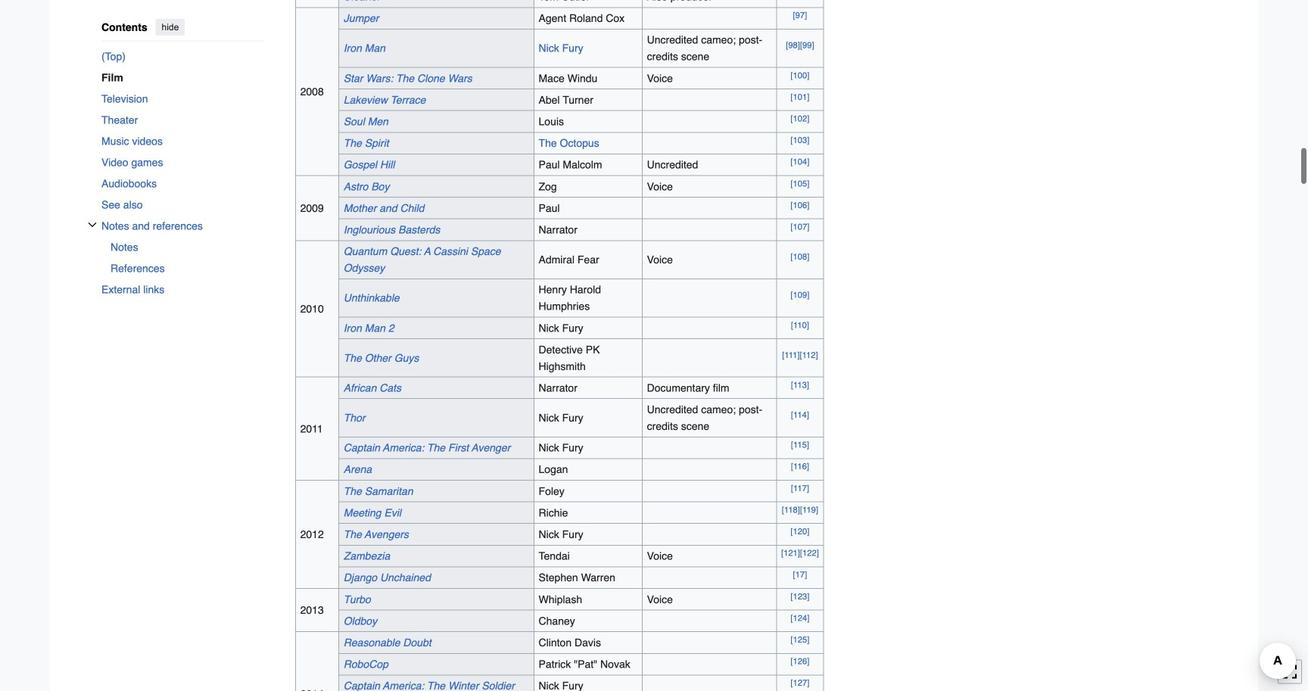 Task type: vqa. For each thing, say whether or not it's contained in the screenshot.
the Service
no



Task type: describe. For each thing, give the bounding box(es) containing it.
fullscreen image
[[1283, 664, 1298, 679]]

x small image
[[88, 220, 97, 229]]



